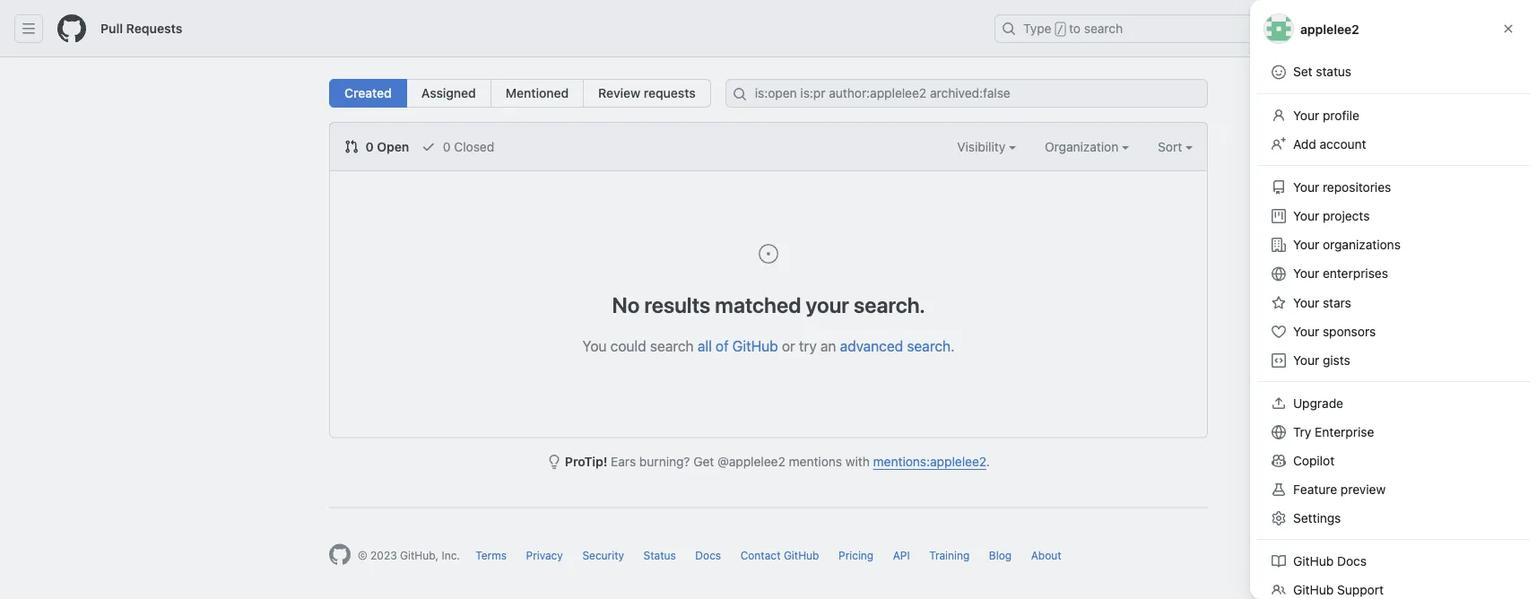 Task type: locate. For each thing, give the bounding box(es) containing it.
set status
[[1293, 64, 1352, 79]]

issue opened image
[[758, 243, 779, 265]]

0 right check image
[[443, 139, 451, 154]]

settings link
[[1265, 504, 1523, 533]]

your for your gists
[[1293, 353, 1320, 368]]

check image
[[422, 139, 436, 154]]

docs
[[695, 549, 721, 562], [1337, 554, 1367, 569]]

0 horizontal spatial homepage image
[[57, 14, 86, 43]]

assigned
[[421, 86, 476, 100]]

0 horizontal spatial 0
[[366, 139, 374, 154]]

you could search all of github or try an advanced search .
[[583, 337, 955, 354]]

or
[[782, 337, 795, 354]]

contact github link
[[741, 549, 819, 562]]

your up your stars
[[1293, 266, 1320, 281]]

docs up support
[[1337, 554, 1367, 569]]

/
[[1057, 23, 1064, 36]]

5 your from the top
[[1293, 266, 1320, 281]]

dialog
[[1250, 0, 1537, 599]]

your down 'your projects'
[[1293, 237, 1320, 252]]

your up add
[[1293, 108, 1320, 123]]

your stars
[[1293, 296, 1352, 310]]

matched
[[715, 292, 801, 317]]

3 your from the top
[[1293, 209, 1320, 223]]

your for your profile
[[1293, 108, 1320, 123]]

your left gists
[[1293, 353, 1320, 368]]

an
[[821, 337, 836, 354]]

status
[[644, 549, 676, 562]]

0 right git pull request image
[[366, 139, 374, 154]]

your enterprises link
[[1265, 259, 1523, 289]]

your profile link
[[1265, 101, 1523, 130]]

account
[[1320, 137, 1367, 152]]

organization
[[1045, 139, 1122, 154]]

0 horizontal spatial docs
[[695, 549, 721, 562]]

1 horizontal spatial 0
[[443, 139, 451, 154]]

2 your from the top
[[1293, 180, 1320, 195]]

github docs
[[1293, 554, 1367, 569]]

mentions:applelee2 link
[[873, 454, 987, 469]]

your repositories link
[[1265, 173, 1523, 202]]

with
[[846, 454, 870, 469]]

status link
[[644, 549, 676, 562]]

privacy
[[526, 549, 563, 562]]

pull requests
[[100, 21, 182, 36]]

2 0 from the left
[[443, 139, 451, 154]]

your up the your gists
[[1293, 324, 1320, 339]]

enterprise
[[1315, 425, 1374, 440]]

upgrade link
[[1265, 389, 1523, 418]]

Issues search field
[[725, 79, 1208, 108]]

search left all
[[650, 337, 694, 354]]

your left projects
[[1293, 209, 1320, 223]]

search right to on the top right
[[1084, 21, 1123, 36]]

0 for open
[[366, 139, 374, 154]]

inc.
[[442, 549, 460, 562]]

review requests link
[[583, 79, 711, 108]]

applelee2
[[1301, 21, 1360, 36]]

about link
[[1031, 549, 1062, 562]]

7 your from the top
[[1293, 324, 1320, 339]]

1 horizontal spatial .
[[987, 454, 990, 469]]

stars
[[1323, 296, 1352, 310]]

about
[[1031, 549, 1062, 562]]

github docs link
[[1265, 547, 1523, 576]]

gists
[[1323, 353, 1351, 368]]

your inside "link"
[[1293, 209, 1320, 223]]

homepage image
[[57, 14, 86, 43], [329, 544, 351, 566]]

training link
[[929, 549, 970, 562]]

0
[[366, 139, 374, 154], [443, 139, 451, 154]]

security link
[[582, 549, 624, 562]]

light bulb image
[[547, 455, 562, 469]]

0 closed link
[[422, 137, 494, 156]]

you
[[583, 337, 607, 354]]

burning?
[[639, 454, 690, 469]]

your projects
[[1293, 209, 1370, 223]]

search down search.
[[907, 337, 951, 354]]

your gists
[[1293, 353, 1351, 368]]

assigned link
[[406, 79, 491, 108]]

mentioned
[[506, 86, 569, 100]]

your
[[1293, 108, 1320, 123], [1293, 180, 1320, 195], [1293, 209, 1320, 223], [1293, 237, 1320, 252], [1293, 266, 1320, 281], [1293, 296, 1320, 310], [1293, 324, 1320, 339], [1293, 353, 1320, 368]]

repositories
[[1323, 180, 1391, 195]]

set status button
[[1265, 57, 1523, 87]]

.
[[951, 337, 955, 354], [987, 454, 990, 469]]

organizations
[[1323, 237, 1401, 252]]

homepage image left pull
[[57, 14, 86, 43]]

search image
[[733, 87, 747, 101]]

no results matched your search.
[[612, 292, 925, 317]]

your for your repositories
[[1293, 180, 1320, 195]]

4 your from the top
[[1293, 237, 1320, 252]]

pricing link
[[839, 549, 874, 562]]

footer
[[315, 507, 1223, 599]]

your left stars
[[1293, 296, 1320, 310]]

0 horizontal spatial .
[[951, 337, 955, 354]]

1 0 from the left
[[366, 139, 374, 154]]

0 for closed
[[443, 139, 451, 154]]

8 your from the top
[[1293, 353, 1320, 368]]

© 2023 github, inc.
[[358, 549, 460, 562]]

1 your from the top
[[1293, 108, 1320, 123]]

github
[[733, 337, 778, 354], [784, 549, 819, 562], [1293, 554, 1334, 569], [1293, 583, 1334, 597]]

1 horizontal spatial homepage image
[[329, 544, 351, 566]]

support
[[1337, 583, 1384, 597]]

advanced
[[840, 337, 903, 354]]

your
[[806, 292, 849, 317]]

your sponsors
[[1293, 324, 1376, 339]]

Search all issues text field
[[725, 79, 1208, 108]]

1 horizontal spatial docs
[[1337, 554, 1367, 569]]

github support link
[[1265, 576, 1523, 599]]

0 vertical spatial .
[[951, 337, 955, 354]]

your repositories
[[1293, 180, 1391, 195]]

1 vertical spatial .
[[987, 454, 990, 469]]

privacy link
[[526, 549, 563, 562]]

docs right status link
[[695, 549, 721, 562]]

contact
[[741, 549, 781, 562]]

all of github link
[[698, 337, 778, 354]]

get
[[694, 454, 714, 469]]

api
[[893, 549, 910, 562]]

plus image
[[1339, 22, 1354, 36]]

your up 'your projects'
[[1293, 180, 1320, 195]]

6 your from the top
[[1293, 296, 1320, 310]]

open
[[377, 139, 409, 154]]

review requests
[[598, 86, 696, 100]]

2 horizontal spatial search
[[1084, 21, 1123, 36]]

homepage image left © at the bottom
[[329, 544, 351, 566]]

could
[[611, 337, 646, 354]]

status
[[1316, 64, 1352, 79]]

github right the "of" on the left of the page
[[733, 337, 778, 354]]

0 inside "link"
[[366, 139, 374, 154]]



Task type: describe. For each thing, give the bounding box(es) containing it.
add account
[[1293, 137, 1367, 152]]

feature preview
[[1293, 482, 1386, 497]]

0 open link
[[344, 137, 409, 156]]

blog link
[[989, 549, 1012, 562]]

sponsors
[[1323, 324, 1376, 339]]

enterprises
[[1323, 266, 1388, 281]]

footer containing © 2023 github, inc.
[[315, 507, 1223, 599]]

api link
[[893, 549, 910, 562]]

blog
[[989, 549, 1012, 562]]

try enterprise
[[1293, 425, 1374, 440]]

try enterprise link
[[1265, 418, 1523, 447]]

your organizations
[[1293, 237, 1401, 252]]

0 open
[[362, 139, 409, 154]]

copilot link
[[1265, 447, 1523, 475]]

pricing
[[839, 549, 874, 562]]

search.
[[854, 292, 925, 317]]

your sponsors link
[[1265, 318, 1523, 346]]

your for your enterprises
[[1293, 266, 1320, 281]]

all
[[698, 337, 712, 354]]

feature preview button
[[1265, 475, 1523, 504]]

to
[[1069, 21, 1081, 36]]

your profile
[[1293, 108, 1360, 123]]

close image
[[1502, 22, 1516, 36]]

ears
[[611, 454, 636, 469]]

your for your stars
[[1293, 296, 1320, 310]]

1 horizontal spatial search
[[907, 337, 951, 354]]

protip!
[[565, 454, 608, 469]]

©
[[358, 549, 368, 562]]

try
[[1293, 425, 1312, 440]]

of
[[716, 337, 729, 354]]

profile
[[1323, 108, 1360, 123]]

triangle down image
[[1357, 20, 1371, 35]]

try
[[799, 337, 817, 354]]

upgrade
[[1293, 396, 1344, 411]]

review
[[598, 86, 641, 100]]

your for your projects
[[1293, 209, 1320, 223]]

0 closed
[[440, 139, 494, 154]]

github,
[[400, 549, 439, 562]]

mentions:applelee2
[[873, 454, 987, 469]]

0 vertical spatial homepage image
[[57, 14, 86, 43]]

visibility button
[[957, 137, 1016, 156]]

github up "github support"
[[1293, 554, 1334, 569]]

pull requests element
[[329, 79, 711, 108]]

your for your sponsors
[[1293, 324, 1320, 339]]

github down 'github docs'
[[1293, 583, 1334, 597]]

closed
[[454, 139, 494, 154]]

requests
[[126, 21, 182, 36]]

feature
[[1293, 482, 1337, 497]]

mentions
[[789, 454, 842, 469]]

terms link
[[476, 549, 507, 562]]

requests
[[644, 86, 696, 100]]

0 horizontal spatial search
[[650, 337, 694, 354]]

github right contact
[[784, 549, 819, 562]]

@applelee2
[[718, 454, 786, 469]]

command palette image
[[1287, 22, 1301, 36]]

no
[[612, 292, 640, 317]]

results
[[644, 292, 711, 317]]

your gists link
[[1265, 346, 1523, 375]]

pull
[[100, 21, 123, 36]]

dialog containing applelee2
[[1250, 0, 1537, 599]]

your for your organizations
[[1293, 237, 1320, 252]]

protip! ears burning? get @applelee2 mentions with mentions:applelee2 .
[[565, 454, 990, 469]]

type
[[1023, 21, 1052, 36]]

organization button
[[1045, 137, 1129, 156]]

contact github
[[741, 549, 819, 562]]

advanced search link
[[840, 337, 951, 354]]

projects
[[1323, 209, 1370, 223]]

preview
[[1341, 482, 1386, 497]]

git pull request image
[[344, 139, 359, 154]]

settings
[[1293, 511, 1341, 526]]

your projects link
[[1265, 202, 1523, 231]]

sort button
[[1158, 137, 1193, 156]]

training
[[929, 549, 970, 562]]

sort
[[1158, 139, 1182, 154]]

copilot
[[1293, 453, 1335, 468]]

1 vertical spatial homepage image
[[329, 544, 351, 566]]



Task type: vqa. For each thing, say whether or not it's contained in the screenshot.
footer containing © 2023 GitHub, Inc.
yes



